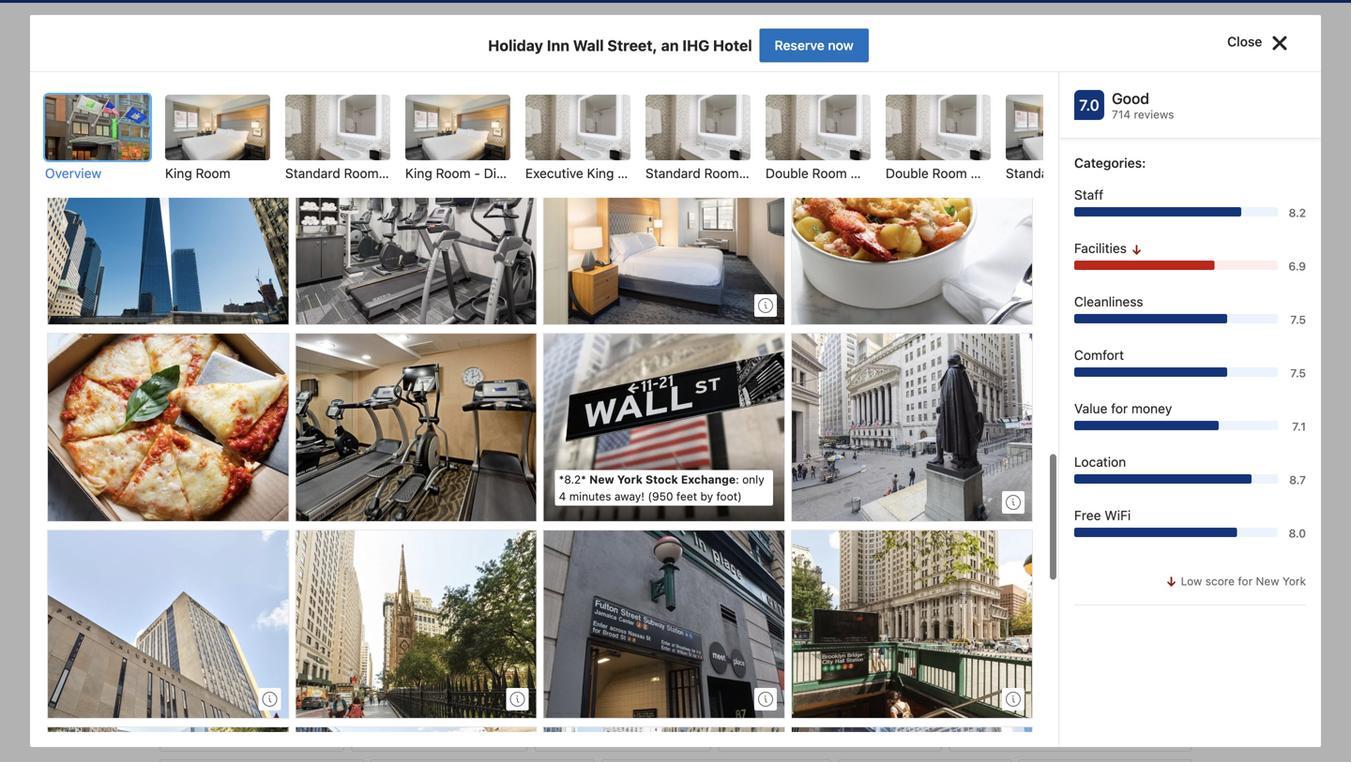 Task type: describe. For each thing, give the bounding box(es) containing it.
date for check-out date
[[233, 271, 257, 284]]

entire
[[191, 399, 222, 412]]

district
[[699, 27, 737, 40]]

standard for standard  room
[[1006, 166, 1061, 181]]

name:
[[287, 157, 319, 170]]

thursday,
[[209, 296, 269, 312]]

king room - disability access roll in shower image
[[405, 95, 510, 160]]

0 vertical spatial reviews
[[971, 66, 1017, 82]]

room for standard  room
[[1065, 166, 1099, 181]]

6.9
[[1289, 260, 1306, 273]]

location
[[472, 198, 523, 214]]

the fine print
[[821, 66, 902, 82]]

wall inside the "51 nassau street, wall street - financial district, new york, ny 10038, united states of america – great location - show map – subway access"
[[549, 178, 574, 193]]

24-
[[1006, 716, 1028, 731]]

fine
[[848, 66, 870, 82]]

1 vertical spatial holiday inn wall street, an ihg hotel
[[421, 141, 798, 167]]

on
[[280, 604, 295, 620]]

8.0
[[1289, 527, 1306, 540]]

2 room from the left
[[618, 166, 652, 181]]

great inside the "51 nassau street, wall street - financial district, new york, ny 10038, united states of america – great location - show map – subway access"
[[432, 198, 468, 214]]

2 – from the left
[[605, 198, 612, 214]]

hotel inside dialog
[[713, 37, 752, 54]]

monday, march 4, 2024
[[209, 240, 352, 255]]

states
[[911, 178, 949, 193]]

i'm traveling for work
[[191, 423, 303, 436]]

comfort 7.5
[[1074, 348, 1306, 380]]

deals
[[1096, 27, 1125, 40]]

march for thursday,
[[272, 296, 310, 312]]

rules
[[761, 66, 791, 82]]

overview link
[[421, 50, 508, 99]]

free for free wifi
[[217, 716, 244, 731]]

1 – from the left
[[421, 198, 429, 214]]

- up amenities on the top of the page
[[640, 27, 646, 40]]

financial inside the "51 nassau street, wall street - financial district, new york, ny 10038, united states of america – great location - show map – subway access"
[[628, 178, 681, 193]]

facilities
[[1074, 241, 1130, 256]]

& inside "link"
[[549, 66, 558, 82]]

new york
[[499, 27, 549, 40]]

search button
[[175, 449, 391, 494]]

street, right now
[[855, 27, 890, 40]]

scored 7 element for topmost rated good element
[[1074, 90, 1104, 120]]

2024 for thursday, march 7, 2024
[[327, 296, 359, 312]]

prices
[[562, 66, 599, 82]]

district,
[[684, 178, 732, 193]]

standard for standard room - high floor
[[646, 166, 701, 181]]

house rules link
[[704, 50, 806, 99]]

*8.2*
[[559, 473, 586, 486]]

out
[[213, 271, 230, 284]]

united
[[867, 178, 907, 193]]

check-in date
[[175, 215, 249, 228]]

homes
[[225, 399, 261, 412]]

0 horizontal spatial inn
[[506, 141, 539, 167]]

floor
[[784, 166, 815, 181]]

subway
[[616, 198, 663, 214]]

new york link
[[499, 25, 549, 42]]

reserve for reserve now
[[775, 38, 825, 53]]

0 vertical spatial 8.7
[[1147, 312, 1168, 330]]

(
[[648, 490, 652, 503]]

1 horizontal spatial standard room with one double bed image
[[544, 137, 784, 325]]

overview inside button
[[45, 166, 102, 181]]

ihg up district, in the top right of the page
[[698, 141, 737, 167]]

king room image
[[165, 95, 270, 160]]

balcony
[[409, 716, 457, 731]]

holiday up rules
[[767, 27, 807, 40]]

air
[[776, 716, 792, 731]]

holiday inn wall street, an ihg hotel inside 'photo gallery of holiday inn wall street, an ihg hotel' dialog
[[488, 37, 756, 54]]

york,
[[766, 178, 797, 193]]

work
[[278, 423, 303, 436]]

executive king room image
[[525, 95, 631, 160]]

search section
[[152, 42, 414, 666]]

print
[[874, 66, 902, 82]]

2024 for monday, march 4, 2024
[[320, 240, 352, 255]]

room for standard room - high floor
[[704, 166, 739, 181]]

only
[[742, 473, 764, 486]]

reviews for topmost rated good element
[[1134, 108, 1174, 121]]

great location!
[[955, 313, 1051, 329]]

2 horizontal spatial inn
[[810, 27, 826, 40]]

for for i'm traveling for work
[[260, 423, 274, 436]]

bathtub
[[592, 716, 640, 731]]

amenities
[[629, 66, 689, 82]]

cleanliness 7.5
[[1074, 294, 1306, 327]]

standard room - high floor image
[[646, 95, 751, 160]]

an inside dialog
[[661, 37, 679, 54]]

bathtub button
[[535, 694, 711, 753]]

3-night stay
[[175, 327, 239, 341]]

reviews for rated good element to the bottom
[[1095, 263, 1135, 276]]

: only 4 minutes away! (
[[559, 473, 764, 503]]

overview image
[[45, 95, 150, 160]]

scored 7 element for rated good element to the bottom
[[1143, 245, 1173, 275]]

24-hour front desk
[[1006, 716, 1121, 731]]

holiday inn wall street, an ihg hotel (hotel), new york (usa) deals
[[767, 27, 1125, 40]]

desk
[[1092, 716, 1121, 731]]

:
[[736, 473, 739, 486]]

show
[[536, 198, 570, 214]]

0 vertical spatial rated good element
[[1112, 87, 1306, 110]]

0 vertical spatial good
[[1112, 90, 1149, 107]]

950
[[652, 490, 673, 503]]

york down 8.0
[[1283, 575, 1306, 588]]

7
[[190, 301, 195, 311]]

standard room - high floor
[[646, 166, 815, 181]]

location
[[1074, 455, 1126, 470]]

street, inside the "51 nassau street, wall street - financial district, new york, ny 10038, united states of america – great location - show map – subway access"
[[504, 178, 545, 193]]

new right (hotel),
[[1007, 27, 1031, 40]]

executive
[[525, 166, 583, 181]]

executive king room button
[[525, 95, 652, 183]]

executive king room
[[525, 166, 652, 181]]

map inside the "51 nassau street, wall street - financial district, new york, ny 10038, united states of america – great location - show map – subway access"
[[574, 198, 602, 214]]

score
[[1205, 575, 1235, 588]]

wifi for free wifi 8.0
[[1105, 508, 1131, 524]]

+32 photos
[[1079, 603, 1169, 622]]

714 for topmost rated good element
[[1112, 108, 1131, 121]]

entire homes & apartments
[[191, 399, 335, 412]]

house
[[719, 66, 758, 82]]

great location - show map button
[[432, 198, 605, 214]]

america
[[969, 178, 1018, 193]]

close
[[1227, 34, 1266, 49]]

714 for rated good element to the bottom
[[1073, 263, 1092, 276]]

8.7 inside location 8.7
[[1289, 474, 1306, 487]]

(714)
[[1021, 66, 1052, 82]]

overview button
[[45, 95, 150, 183]]

*8.2* new york stock exchange
[[559, 473, 736, 486]]

reserve button
[[1112, 107, 1192, 141]]

in
[[213, 215, 222, 228]]

air conditioning button
[[718, 694, 941, 753]]

an up district, in the top right of the page
[[667, 141, 693, 167]]

balcony button
[[352, 694, 527, 753]]

free wifi
[[217, 716, 273, 731]]

conditioning
[[796, 716, 871, 731]]

3-
[[175, 327, 187, 341]]

of
[[953, 178, 965, 193]]

check- for in
[[175, 215, 213, 228]]

+32 photos link
[[1057, 561, 1192, 664]]

1 vertical spatial 7.0
[[1148, 251, 1168, 269]]

street, up subway
[[593, 141, 662, 167]]



Task type: locate. For each thing, give the bounding box(es) containing it.
2 check- from the top
[[175, 271, 213, 284]]

2 king from the left
[[587, 166, 614, 181]]

0 horizontal spatial standard
[[646, 166, 701, 181]]

reserve inside button
[[775, 38, 825, 53]]

street inside the "51 nassau street, wall street - financial district, new york, ny 10038, united states of america – great location - show map – subway access"
[[577, 178, 614, 193]]

reserve up rules
[[775, 38, 825, 53]]

0 vertical spatial scored 7 element
[[1074, 90, 1104, 120]]

0 horizontal spatial 714
[[1073, 263, 1092, 276]]

comfort
[[1074, 348, 1124, 363]]

value for money 7.1
[[1074, 401, 1306, 433]]

1 horizontal spatial 8.7
[[1289, 474, 1306, 487]]

staff 8.2
[[1074, 187, 1306, 220]]

check- down king room
[[175, 215, 213, 228]]

king right executive
[[587, 166, 614, 181]]

7,
[[314, 296, 323, 312]]

reserve for reserve
[[1127, 116, 1177, 131]]

reviews down (hotel),
[[971, 66, 1017, 82]]

value
[[1074, 401, 1108, 417]]

inn up great location - show map button
[[506, 141, 539, 167]]

map down executive king room
[[574, 198, 602, 214]]

1 vertical spatial date
[[233, 271, 257, 284]]

overview up king room - disability access roll in shower image
[[436, 66, 493, 82]]

hotel up york,
[[742, 141, 798, 167]]

march left 4,
[[264, 240, 302, 255]]

–
[[421, 198, 429, 214], [605, 198, 612, 214]]

date for check-in date
[[225, 215, 249, 228]]

destination/property
[[175, 157, 284, 170]]

1 check- from the top
[[175, 215, 213, 228]]

& inside search section
[[264, 399, 272, 412]]

reserve now
[[775, 38, 854, 53]]

ny
[[800, 178, 818, 193]]

(usa)
[[1061, 27, 1092, 40]]

free inside button
[[217, 716, 244, 731]]

1 vertical spatial rated good element
[[955, 242, 1135, 265]]

high
[[752, 166, 780, 181]]

new left york,
[[735, 178, 762, 193]]

1 vertical spatial march
[[272, 296, 310, 312]]

king up check-in date
[[165, 166, 192, 181]]

an
[[894, 27, 906, 40], [661, 37, 679, 54], [667, 141, 693, 167]]

york up away!
[[617, 473, 643, 486]]

search inside button
[[259, 463, 307, 481]]

1 vertical spatial check-
[[175, 271, 213, 284]]

good up categories: on the right top of page
[[1112, 90, 1149, 107]]

7.5 for cleanliness
[[1290, 313, 1306, 327]]

4 inside search section
[[190, 245, 196, 255]]

check- for out
[[175, 271, 213, 284]]

away!
[[614, 490, 645, 503]]

1 horizontal spatial great
[[955, 313, 991, 329]]

1 vertical spatial map
[[299, 604, 326, 620]]

check- up 7
[[175, 271, 213, 284]]

hour
[[1028, 716, 1056, 731]]

room up subway
[[618, 166, 652, 181]]

room down "king room" image
[[196, 166, 230, 181]]

search down "work"
[[259, 463, 307, 481]]

holiday inside dialog
[[488, 37, 543, 54]]

1 vertical spatial free
[[217, 716, 244, 731]]

apartments
[[275, 399, 335, 412]]

1 room from the left
[[196, 166, 230, 181]]

new up the 'overview' link
[[499, 27, 523, 40]]

1 vertical spatial search
[[259, 463, 307, 481]]

0 vertical spatial 2024
[[320, 240, 352, 255]]

financial down what are you looking for? element
[[649, 27, 696, 40]]

wall inside dialog
[[573, 37, 604, 54]]

hotel left (hotel),
[[933, 27, 961, 40]]

reserve
[[775, 38, 825, 53], [1127, 116, 1177, 131]]

for left "work"
[[260, 423, 274, 436]]

holiday inn wall street, an ihg hotel up subway
[[421, 141, 798, 167]]

stay
[[217, 327, 239, 341]]

financial up subway
[[628, 178, 681, 193]]

for inside search section
[[260, 423, 274, 436]]

0 horizontal spatial reserve
[[775, 38, 825, 53]]

click to open map view image
[[421, 175, 435, 197]]

1 vertical spatial wifi
[[247, 716, 273, 731]]

holiday up 51
[[421, 141, 501, 167]]

1 horizontal spatial overview
[[436, 66, 493, 82]]

cleanliness
[[1074, 294, 1143, 310]]

714 down facilities
[[1073, 263, 1092, 276]]

1 horizontal spatial 4
[[559, 490, 566, 503]]

wifi inside free wifi 8.0
[[1105, 508, 1131, 524]]

new right score
[[1256, 575, 1279, 588]]

0 horizontal spatial –
[[421, 198, 429, 214]]

8.7 up comfort 7.5
[[1147, 312, 1168, 330]]

+32
[[1079, 603, 1111, 622]]

1 vertical spatial street
[[577, 178, 614, 193]]

1 horizontal spatial for
[[1111, 401, 1128, 417]]

great left location!
[[955, 313, 991, 329]]

show
[[242, 604, 276, 620]]

1 vertical spatial 8.7
[[1289, 474, 1306, 487]]

scored 7 element
[[1074, 90, 1104, 120], [1143, 245, 1173, 275]]

inn left now
[[810, 27, 826, 40]]

house rules
[[719, 66, 791, 82]]

1 horizontal spatial wifi
[[1105, 508, 1131, 524]]

york up info
[[526, 27, 549, 40]]

street,
[[855, 27, 890, 40], [607, 37, 658, 54], [593, 141, 662, 167], [504, 178, 545, 193]]

double room with two double beds image
[[766, 95, 871, 160]]

0 horizontal spatial search
[[175, 127, 234, 149]]

room
[[196, 166, 230, 181], [618, 166, 652, 181], [704, 166, 739, 181], [1065, 166, 1099, 181]]

free wifi 8.0
[[1074, 508, 1306, 540]]

– down click to open map view icon
[[421, 198, 429, 214]]

4 inside : only 4 minutes away! (
[[559, 490, 566, 503]]

2024 right 4,
[[320, 240, 352, 255]]

reviews down facilities
[[1095, 263, 1135, 276]]

0 horizontal spatial great
[[432, 198, 468, 214]]

wifi inside button
[[247, 716, 273, 731]]

inn inside dialog
[[547, 37, 570, 54]]

0 horizontal spatial 7.0
[[1079, 96, 1099, 114]]

reserve inside 'reserve' 'button'
[[1127, 116, 1177, 131]]

info & prices
[[523, 66, 599, 82]]

date
[[225, 215, 249, 228], [233, 271, 257, 284]]

location 8.7
[[1074, 455, 1306, 487]]

room inside button
[[704, 166, 739, 181]]

search up the destination/property
[[175, 127, 234, 149]]

monday,
[[209, 240, 260, 255]]

1 vertical spatial great
[[955, 313, 991, 329]]

gallery image of this property image
[[48, 137, 288, 325], [296, 137, 536, 325], [792, 137, 1032, 325], [532, 325, 796, 531], [48, 334, 288, 522], [296, 334, 536, 522], [792, 334, 1032, 522], [48, 531, 288, 719], [296, 531, 536, 719], [544, 531, 784, 719], [792, 531, 1032, 719], [48, 728, 288, 763], [296, 728, 536, 763], [544, 728, 784, 763], [792, 728, 1032, 763]]

nassau
[[456, 178, 501, 193]]

7.5 inside cleanliness 7.5
[[1290, 313, 1306, 327]]

holiday up info
[[488, 37, 543, 54]]

0 vertical spatial good 714 reviews
[[1112, 90, 1174, 121]]

0 horizontal spatial free
[[217, 716, 244, 731]]

& right homes
[[264, 399, 272, 412]]

(hotel),
[[964, 27, 1004, 40]]

room for king room
[[196, 166, 230, 181]]

photos
[[1114, 603, 1169, 622]]

for for low score for new york
[[1238, 575, 1253, 588]]

standard inside button
[[1006, 166, 1061, 181]]

1 vertical spatial good 714 reviews
[[1073, 245, 1135, 276]]

destination/property name:
[[175, 157, 319, 170]]

1 horizontal spatial map
[[574, 198, 602, 214]]

room up staff
[[1065, 166, 1099, 181]]

holiday
[[767, 27, 807, 40], [488, 37, 543, 54], [421, 141, 501, 167]]

new up the minutes
[[589, 473, 614, 486]]

2 vertical spatial for
[[1238, 575, 1253, 588]]

foot)
[[716, 490, 742, 503]]

standard  room
[[1006, 166, 1099, 181]]

0 vertical spatial date
[[225, 215, 249, 228]]

0 vertical spatial map
[[574, 198, 602, 214]]

rated good element
[[1112, 87, 1306, 110], [955, 242, 1135, 265]]

for right score
[[1238, 575, 1253, 588]]

search
[[175, 127, 234, 149], [259, 463, 307, 481]]

good up cleanliness
[[1098, 245, 1135, 262]]

8.7 up 8.0
[[1289, 474, 1306, 487]]

7.1
[[1292, 420, 1306, 433]]

1 horizontal spatial 714
[[1112, 108, 1131, 121]]

by
[[700, 490, 713, 503]]

wifi for free wifi
[[247, 716, 273, 731]]

4 down *8.2*
[[559, 490, 566, 503]]

1 horizontal spatial scored 7 element
[[1143, 245, 1173, 275]]

for inside value for money 7.1
[[1111, 401, 1128, 417]]

0 vertical spatial free
[[1074, 508, 1101, 524]]

standard inside button
[[646, 166, 701, 181]]

low score for new york
[[1178, 575, 1306, 588]]

map right "on"
[[299, 604, 326, 620]]

check-out date
[[175, 271, 257, 284]]

1 horizontal spatial search
[[259, 463, 307, 481]]

reserve up categories: on the right top of page
[[1127, 116, 1177, 131]]

0 vertical spatial for
[[1111, 401, 1128, 417]]

8.7
[[1147, 312, 1168, 330], [1289, 474, 1306, 487]]

0 vertical spatial check-
[[175, 215, 213, 228]]

– left subway
[[605, 198, 612, 214]]

street, up great location - show map button
[[504, 178, 545, 193]]

4 down check-in date
[[190, 245, 196, 255]]

&
[[549, 66, 558, 82], [264, 399, 272, 412]]

0 vertical spatial reserve
[[775, 38, 825, 53]]

ihg
[[910, 27, 929, 40], [682, 37, 709, 54], [698, 141, 737, 167]]

- left high
[[743, 166, 749, 181]]

1 vertical spatial reviews
[[1134, 108, 1174, 121]]

1 horizontal spatial king
[[587, 166, 614, 181]]

good 714 reviews up cleanliness
[[1073, 245, 1135, 276]]

exchange
[[681, 473, 736, 486]]

0 vertical spatial 7.5
[[1290, 313, 1306, 327]]

reviews up categories: on the right top of page
[[1134, 108, 1174, 121]]

1 horizontal spatial &
[[549, 66, 558, 82]]

standard right the of
[[1006, 166, 1061, 181]]

1 vertical spatial for
[[260, 423, 274, 436]]

1 vertical spatial reserve
[[1127, 116, 1177, 131]]

scored 8.7 element
[[1143, 306, 1173, 336]]

rated good element down close
[[1112, 87, 1306, 110]]

1 vertical spatial 4
[[559, 490, 566, 503]]

traveling
[[211, 423, 256, 436]]

24-hour front desk button
[[949, 694, 1192, 753]]

front
[[1059, 716, 1088, 731]]

1 vertical spatial 2024
[[327, 296, 359, 312]]

holiday inn wall street, an ihg hotel (hotel), new york (usa) deals link
[[767, 27, 1125, 40]]

feet
[[676, 490, 697, 503]]

inn up info & prices
[[547, 37, 570, 54]]

7.5 inside comfort 7.5
[[1290, 367, 1306, 380]]

7.0 up categories: on the right top of page
[[1079, 96, 1099, 114]]

714 up categories: on the right top of page
[[1112, 108, 1131, 121]]

map inside search section
[[299, 604, 326, 620]]

low
[[1181, 575, 1202, 588]]

ihg inside dialog
[[682, 37, 709, 54]]

0 horizontal spatial overview
[[45, 166, 102, 181]]

what are you looking for? element
[[156, 0, 1195, 3]]

0 vertical spatial 714
[[1112, 108, 1131, 121]]

for right value
[[1111, 401, 1128, 417]]

march
[[264, 240, 302, 255], [272, 296, 310, 312]]

1 vertical spatial 7.5
[[1290, 367, 1306, 380]]

1 vertical spatial 714
[[1073, 263, 1092, 276]]

reserve now button
[[760, 29, 869, 62]]

0 vertical spatial street
[[605, 27, 637, 40]]

1 horizontal spatial reserve
[[1127, 116, 1177, 131]]

0 horizontal spatial king
[[165, 166, 192, 181]]

0 horizontal spatial 8.7
[[1147, 312, 1168, 330]]

3 room from the left
[[704, 166, 739, 181]]

0 horizontal spatial &
[[264, 399, 272, 412]]

hotel up house
[[713, 37, 752, 54]]

7.5 down 6.9
[[1290, 313, 1306, 327]]

- up subway
[[618, 178, 624, 193]]

an up the print
[[894, 27, 906, 40]]

show on map
[[242, 604, 326, 620]]

0 horizontal spatial 4
[[190, 245, 196, 255]]

2024
[[320, 240, 352, 255], [327, 296, 359, 312]]

date right in
[[225, 215, 249, 228]]

march for monday,
[[264, 240, 302, 255]]

1 horizontal spatial standard
[[1006, 166, 1061, 181]]

0 vertical spatial overview
[[436, 66, 493, 82]]

0 vertical spatial march
[[264, 240, 302, 255]]

7.0 right facilities
[[1148, 251, 1168, 269]]

10038,
[[822, 178, 864, 193]]

room left high
[[704, 166, 739, 181]]

location!
[[994, 313, 1051, 329]]

new inside the "51 nassau street, wall street - financial district, new york, ny 10038, united states of america – great location - show map – subway access"
[[735, 178, 762, 193]]

- inside button
[[743, 166, 749, 181]]

4 room from the left
[[1065, 166, 1099, 181]]

street, up amenities on the top of the page
[[607, 37, 658, 54]]

0 vertical spatial &
[[549, 66, 558, 82]]

rated good element up location!
[[955, 242, 1135, 265]]

- left the show
[[527, 198, 533, 214]]

1 horizontal spatial inn
[[547, 37, 570, 54]]

guest
[[932, 66, 968, 82]]

7.5 up 7.1
[[1290, 367, 1306, 380]]

guest reviews (714)
[[932, 66, 1052, 82]]

0 horizontal spatial scored 7 element
[[1074, 90, 1104, 120]]

march left "7,"
[[272, 296, 310, 312]]

ihg left (hotel),
[[910, 27, 929, 40]]

an up amenities on the top of the page
[[661, 37, 679, 54]]

1 vertical spatial good
[[1098, 245, 1135, 262]]

0 horizontal spatial standard room with one double bed image
[[285, 95, 390, 160]]

free for free wifi 8.0
[[1074, 508, 1101, 524]]

air conditioning
[[776, 716, 871, 731]]

overview down overview image
[[45, 166, 102, 181]]

great down 51
[[432, 198, 468, 214]]

0 vertical spatial great
[[432, 198, 468, 214]]

51
[[439, 178, 453, 193]]

0 vertical spatial financial
[[649, 27, 696, 40]]

1 vertical spatial scored 7 element
[[1143, 245, 1173, 275]]

2 7.5 from the top
[[1290, 367, 1306, 380]]

double room with two double beds - hearing accessible image
[[886, 95, 991, 160]]

1 vertical spatial financial
[[628, 178, 681, 193]]

1 horizontal spatial free
[[1074, 508, 1101, 524]]

1 standard from the left
[[646, 166, 701, 181]]

1 vertical spatial &
[[264, 399, 272, 412]]

4,
[[305, 240, 317, 255]]

2 vertical spatial reviews
[[1095, 263, 1135, 276]]

0 vertical spatial wifi
[[1105, 508, 1131, 524]]

york left (usa)
[[1034, 27, 1058, 40]]

ihg up amenities on the top of the page
[[682, 37, 709, 54]]

714
[[1112, 108, 1131, 121], [1073, 263, 1092, 276]]

0 horizontal spatial map
[[299, 604, 326, 620]]

2024 right "7,"
[[327, 296, 359, 312]]

inn
[[810, 27, 826, 40], [547, 37, 570, 54], [506, 141, 539, 167]]

standard room with one double bed image
[[285, 95, 390, 160], [544, 137, 784, 325]]

for
[[1111, 401, 1128, 417], [260, 423, 274, 436], [1238, 575, 1253, 588]]

2 standard from the left
[[1006, 166, 1061, 181]]

0 vertical spatial 7.0
[[1079, 96, 1099, 114]]

reviews
[[971, 66, 1017, 82], [1134, 108, 1174, 121], [1095, 263, 1135, 276]]

holiday inn wall street, an ihg hotel up amenities on the top of the page
[[488, 37, 756, 54]]

1 vertical spatial overview
[[45, 166, 102, 181]]

2 horizontal spatial for
[[1238, 575, 1253, 588]]

0 vertical spatial search
[[175, 127, 234, 149]]

0 horizontal spatial for
[[260, 423, 274, 436]]

scored 7 element right facilities
[[1143, 245, 1173, 275]]

good 714 reviews up categories: on the right top of page
[[1112, 90, 1174, 121]]

1 king from the left
[[165, 166, 192, 181]]

the
[[821, 66, 844, 82]]

1 horizontal spatial 7.0
[[1148, 251, 1168, 269]]

date right out
[[233, 271, 257, 284]]

0 vertical spatial 4
[[190, 245, 196, 255]]

scored 7 element up categories: on the right top of page
[[1074, 90, 1104, 120]]

1 7.5 from the top
[[1290, 313, 1306, 327]]

great inside 'photo gallery of holiday inn wall street, an ihg hotel' dialog
[[955, 313, 991, 329]]

& right info
[[549, 66, 558, 82]]

7.5 for comfort
[[1290, 367, 1306, 380]]

amenities link
[[614, 50, 704, 99]]

street, inside dialog
[[607, 37, 658, 54]]

0 horizontal spatial wifi
[[247, 716, 273, 731]]

night
[[187, 327, 214, 341]]

1 horizontal spatial –
[[605, 198, 612, 214]]

0 vertical spatial holiday inn wall street, an ihg hotel
[[488, 37, 756, 54]]

free inside free wifi 8.0
[[1074, 508, 1101, 524]]

photo gallery of holiday inn wall street, an ihg hotel dialog
[[0, 0, 1351, 763]]

standard up access
[[646, 166, 701, 181]]



Task type: vqa. For each thing, say whether or not it's contained in the screenshot.


